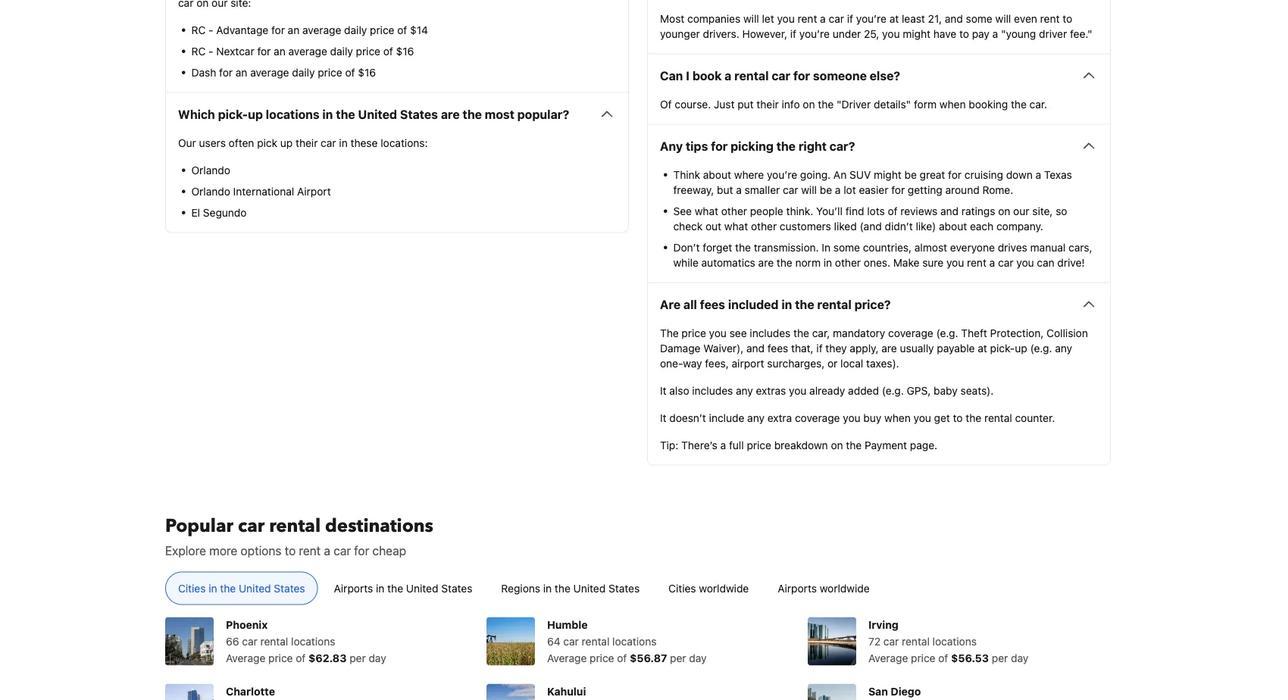 Task type: locate. For each thing, give the bounding box(es) containing it.
also
[[669, 384, 689, 397]]

under
[[833, 27, 861, 40]]

for inside 'dropdown button'
[[793, 68, 810, 82]]

1 horizontal spatial be
[[905, 168, 917, 181]]

suv
[[850, 168, 871, 181]]

rc - nextcar for an average daily price of $16
[[191, 45, 414, 57]]

0 vertical spatial at
[[890, 12, 899, 24]]

0 vertical spatial about
[[703, 168, 731, 181]]

least
[[902, 12, 925, 24]]

1 cities from the left
[[178, 582, 206, 594]]

0 horizontal spatial on
[[803, 98, 815, 110]]

to inside popular car rental destinations explore more options to rent a car for cheap
[[285, 543, 296, 558]]

for up info
[[793, 68, 810, 82]]

includes inside the price you see includes the car, mandatory coverage (e.g. theft protection, collision damage waiver), and fees that, if they apply, are usually payable at pick-up (e.g. any one-way fees, airport surcharges, or local taxes).
[[750, 326, 791, 339]]

that,
[[791, 342, 814, 354]]

2 horizontal spatial up
[[1015, 342, 1027, 354]]

1 horizontal spatial includes
[[750, 326, 791, 339]]

tip: there's a full price breakdown on the payment page.
[[660, 439, 938, 451]]

it left also
[[660, 384, 667, 397]]

and up "have"
[[945, 12, 963, 24]]

2 rc from the top
[[191, 45, 206, 57]]

pick- up often
[[218, 107, 248, 121]]

1 horizontal spatial (e.g.
[[936, 326, 958, 339]]

but
[[717, 183, 733, 196]]

about inside think about where you're going. an suv might be great for cruising down a texas freeway, but a smaller car will be a lot easier for getting around rome.
[[703, 168, 731, 181]]

car inside humble 64 car rental locations average price of $56.87 per day
[[563, 635, 579, 647]]

united inside cities in the united states button
[[239, 582, 271, 594]]

their right pick
[[296, 136, 318, 149]]

for right dash on the top
[[219, 66, 233, 78]]

at inside most companies will let you rent a car if you're at least 21, and some will even rent to younger drivers. however, if you're under 25, you might have to pay a "young driver fee."
[[890, 12, 899, 24]]

of left $56.53
[[938, 652, 948, 664]]

average inside humble 64 car rental locations average price of $56.87 per day
[[547, 652, 587, 664]]

worldwide inside cities worldwide button
[[699, 582, 749, 594]]

1 horizontal spatial $16
[[396, 45, 414, 57]]

day inside humble 64 car rental locations average price of $56.87 per day
[[689, 652, 707, 664]]

any left extra
[[747, 411, 765, 424]]

worldwide
[[699, 582, 749, 594], [820, 582, 870, 594]]

collision
[[1047, 326, 1088, 339]]

average inside phoenix 66 car rental locations average price of $62.83 per day
[[226, 652, 266, 664]]

in
[[322, 107, 333, 121], [339, 136, 348, 149], [824, 256, 832, 269], [782, 297, 792, 311], [209, 582, 217, 594], [376, 582, 385, 594], [543, 582, 552, 594]]

includes
[[750, 326, 791, 339], [692, 384, 733, 397]]

2 worldwide from the left
[[820, 582, 870, 594]]

think about where you're going. an suv might be great for cruising down a texas freeway, but a smaller car will be a lot easier for getting around rome.
[[673, 168, 1072, 196]]

pick- down protection,
[[990, 342, 1015, 354]]

worldwide for cities worldwide
[[699, 582, 749, 594]]

price right full
[[747, 439, 771, 451]]

other left ones.
[[835, 256, 861, 269]]

0 vertical spatial some
[[966, 12, 993, 24]]

2 vertical spatial any
[[747, 411, 765, 424]]

great
[[920, 168, 945, 181]]

rental down humble
[[582, 635, 610, 647]]

put
[[738, 98, 754, 110]]

airports inside button
[[778, 582, 817, 594]]

pick
[[257, 136, 277, 149]]

for up around
[[948, 168, 962, 181]]

$16 up which pick-up locations in the united states are the most popular?
[[358, 66, 376, 78]]

2 it from the top
[[660, 411, 667, 424]]

any for it also includes any extras you already added (e.g. gps, baby seats).
[[736, 384, 753, 397]]

price inside irving 72 car rental locations average price of $56.53 per day
[[911, 652, 936, 664]]

cheap
[[373, 543, 406, 558]]

0 horizontal spatial what
[[695, 204, 719, 217]]

are inside the price you see includes the car, mandatory coverage (e.g. theft protection, collision damage waiver), and fees that, if they apply, are usually payable at pick-up (e.g. any one-way fees, airport surcharges, or local taxes).
[[882, 342, 897, 354]]

car inside most companies will let you rent a car if you're at least 21, and some will even rent to younger drivers. however, if you're under 25, you might have to pay a "young driver fee."
[[829, 12, 844, 24]]

average for 72
[[869, 652, 908, 664]]

orlando
[[191, 164, 230, 176], [191, 185, 230, 197]]

orlando for orlando
[[191, 164, 230, 176]]

and inside the price you see includes the car, mandatory coverage (e.g. theft protection, collision damage waiver), and fees that, if they apply, are usually payable at pick-up (e.g. any one-way fees, airport surcharges, or local taxes).
[[747, 342, 765, 354]]

locations up our users often pick up their car in these locations:
[[266, 107, 320, 121]]

2 vertical spatial on
[[831, 439, 843, 451]]

locations inside dropdown button
[[266, 107, 320, 121]]

2 horizontal spatial if
[[847, 12, 853, 24]]

average down rc - nextcar for an average daily price of $16
[[250, 66, 289, 78]]

2 day from the left
[[689, 652, 707, 664]]

locations
[[266, 107, 320, 121], [291, 635, 335, 647], [612, 635, 657, 647], [933, 635, 977, 647]]

some inside most companies will let you rent a car if you're at least 21, and some will even rent to younger drivers. however, if you're under 25, you might have to pay a "young driver fee."
[[966, 12, 993, 24]]

1 rc from the top
[[191, 23, 206, 36]]

of
[[397, 23, 407, 36], [383, 45, 393, 57], [345, 66, 355, 78], [888, 204, 898, 217], [296, 652, 306, 664], [617, 652, 627, 664], [938, 652, 948, 664]]

1 worldwide from the left
[[699, 582, 749, 594]]

an for advantage
[[288, 23, 300, 36]]

daily down rc - nextcar for an average daily price of $16
[[292, 66, 315, 78]]

you down drives
[[1017, 256, 1034, 269]]

price down rc - nextcar for an average daily price of $16
[[318, 66, 342, 78]]

1 vertical spatial when
[[885, 411, 911, 424]]

you're left under on the top of page
[[799, 27, 830, 40]]

up down protection,
[[1015, 342, 1027, 354]]

tab list
[[153, 572, 1123, 606]]

states down options
[[274, 582, 305, 594]]

it for it also includes any extras you already added (e.g. gps, baby seats).
[[660, 384, 667, 397]]

states for cities in the united states
[[274, 582, 305, 594]]

0 horizontal spatial airports
[[334, 582, 373, 594]]

1 horizontal spatial if
[[817, 342, 823, 354]]

you inside the price you see includes the car, mandatory coverage (e.g. theft protection, collision damage waiver), and fees that, if they apply, are usually payable at pick-up (e.g. any one-way fees, airport surcharges, or local taxes).
[[709, 326, 727, 339]]

cities for cities in the united states
[[178, 582, 206, 594]]

1 vertical spatial about
[[939, 220, 967, 232]]

san
[[869, 685, 888, 697]]

tab list containing cities in the united states
[[153, 572, 1123, 606]]

you up waiver),
[[709, 326, 727, 339]]

some up pay
[[966, 12, 993, 24]]

price up kahului link at the bottom of page
[[590, 652, 614, 664]]

0 vertical spatial coverage
[[888, 326, 934, 339]]

0 vertical spatial their
[[757, 98, 779, 110]]

any down the collision
[[1055, 342, 1072, 354]]

and up airport
[[747, 342, 765, 354]]

price
[[370, 23, 395, 36], [356, 45, 380, 57], [318, 66, 342, 78], [682, 326, 706, 339], [747, 439, 771, 451], [268, 652, 293, 664], [590, 652, 614, 664], [911, 652, 936, 664]]

car up think.
[[783, 183, 798, 196]]

0 horizontal spatial worldwide
[[699, 582, 749, 594]]

where
[[734, 168, 764, 181]]

states inside dropdown button
[[400, 107, 438, 121]]

see
[[673, 204, 692, 217]]

for left the 'cheap'
[[354, 543, 369, 558]]

see what other people think. you'll find lots of reviews and ratings on our site, so check out what other customers liked (and didn't like) about each company.
[[673, 204, 1068, 232]]

- up dash on the top
[[209, 45, 213, 57]]

average down '66'
[[226, 652, 266, 664]]

daily
[[344, 23, 367, 36], [330, 45, 353, 57], [292, 66, 315, 78]]

2 per from the left
[[670, 652, 686, 664]]

orlando up el segundo
[[191, 185, 230, 197]]

0 horizontal spatial cities
[[178, 582, 206, 594]]

will inside think about where you're going. an suv might be great for cruising down a texas freeway, but a smaller car will be a lot easier for getting around rome.
[[801, 183, 817, 196]]

price inside the price you see includes the car, mandatory coverage (e.g. theft protection, collision damage waiver), and fees that, if they apply, are usually payable at pick-up (e.g. any one-way fees, airport surcharges, or local taxes).
[[682, 326, 706, 339]]

per inside phoenix 66 car rental locations average price of $62.83 per day
[[350, 652, 366, 664]]

a inside 'dropdown button'
[[725, 68, 732, 82]]

day inside phoenix 66 car rental locations average price of $62.83 per day
[[369, 652, 386, 664]]

0 horizontal spatial might
[[874, 168, 902, 181]]

united for airports in the united states
[[406, 582, 438, 594]]

explore
[[165, 543, 206, 558]]

2 vertical spatial are
[[882, 342, 897, 354]]

on for page.
[[831, 439, 843, 451]]

3 average from the left
[[869, 652, 908, 664]]

the inside the price you see includes the car, mandatory coverage (e.g. theft protection, collision damage waiver), and fees that, if they apply, are usually payable at pick-up (e.g. any one-way fees, airport surcharges, or local taxes).
[[794, 326, 809, 339]]

drive!
[[1058, 256, 1085, 269]]

some inside don't forget the transmission. in some countries, almost everyone drives manual cars, while automatics are the norm in other ones. make sure you rent a car you can drive!
[[834, 241, 860, 253]]

average for 66
[[226, 652, 266, 664]]

be up getting
[[905, 168, 917, 181]]

find
[[846, 204, 864, 217]]

texas
[[1044, 168, 1072, 181]]

for inside popular car rental destinations explore more options to rent a car for cheap
[[354, 543, 369, 558]]

2 horizontal spatial will
[[996, 12, 1011, 24]]

1 airports from the left
[[334, 582, 373, 594]]

book
[[693, 68, 722, 82]]

3 day from the left
[[1011, 652, 1029, 664]]

when right buy
[[885, 411, 911, 424]]

2 horizontal spatial day
[[1011, 652, 1029, 664]]

rental up car,
[[817, 297, 852, 311]]

average for advantage
[[302, 23, 341, 36]]

worldwide inside the airports worldwide button
[[820, 582, 870, 594]]

1 horizontal spatial will
[[801, 183, 817, 196]]

are left most
[[441, 107, 460, 121]]

0 horizontal spatial pick-
[[218, 107, 248, 121]]

most
[[485, 107, 515, 121]]

0 vertical spatial and
[[945, 12, 963, 24]]

getting
[[908, 183, 943, 196]]

2 horizontal spatial an
[[288, 23, 300, 36]]

it left doesn't
[[660, 411, 667, 424]]

day inside irving 72 car rental locations average price of $56.53 per day
[[1011, 652, 1029, 664]]

0 horizontal spatial other
[[721, 204, 747, 217]]

average up rc - nextcar for an average daily price of $16
[[302, 23, 341, 36]]

2 vertical spatial if
[[817, 342, 823, 354]]

some right the in
[[834, 241, 860, 253]]

airports in the united states
[[334, 582, 472, 594]]

united
[[358, 107, 397, 121], [239, 582, 271, 594], [406, 582, 438, 594], [573, 582, 606, 594]]

2 horizontal spatial are
[[882, 342, 897, 354]]

1 per from the left
[[350, 652, 366, 664]]

day for humble 64 car rental locations average price of $56.87 per day
[[689, 652, 707, 664]]

car inside don't forget the transmission. in some countries, almost everyone drives manual cars, while automatics are the norm in other ones. make sure you rent a car you can drive!
[[998, 256, 1014, 269]]

an up rc - nextcar for an average daily price of $16
[[288, 23, 300, 36]]

0 vertical spatial are
[[441, 107, 460, 121]]

any left extras
[[736, 384, 753, 397]]

on for details"
[[803, 98, 815, 110]]

of left $56.87 in the bottom of the page
[[617, 652, 627, 664]]

rental down seats).
[[984, 411, 1012, 424]]

united up these
[[358, 107, 397, 121]]

theft
[[961, 326, 987, 339]]

and
[[945, 12, 963, 24], [941, 204, 959, 217], [747, 342, 765, 354]]

rental inside humble 64 car rental locations average price of $56.87 per day
[[582, 635, 610, 647]]

in right regions
[[543, 582, 552, 594]]

a right but
[[736, 183, 742, 196]]

2 airports from the left
[[778, 582, 817, 594]]

2 vertical spatial and
[[747, 342, 765, 354]]

- left advantage
[[209, 23, 213, 36]]

car down the 'phoenix'
[[242, 635, 257, 647]]

car up info
[[772, 68, 791, 82]]

united down the 'cheap'
[[406, 582, 438, 594]]

if down car,
[[817, 342, 823, 354]]

states up humble 64 car rental locations average price of $56.87 per day
[[609, 582, 640, 594]]

you're up 25,
[[856, 12, 887, 24]]

someone
[[813, 68, 867, 82]]

0 vertical spatial -
[[209, 23, 213, 36]]

rental up options
[[269, 514, 321, 539]]

1 vertical spatial are
[[758, 256, 774, 269]]

1 vertical spatial -
[[209, 45, 213, 57]]

rent right options
[[299, 543, 321, 558]]

younger
[[660, 27, 700, 40]]

0 vertical spatial orlando
[[191, 164, 230, 176]]

1 vertical spatial daily
[[330, 45, 353, 57]]

about
[[703, 168, 731, 181], [939, 220, 967, 232]]

0 vertical spatial it
[[660, 384, 667, 397]]

per right $56.53
[[992, 652, 1008, 664]]

locations for phoenix
[[291, 635, 335, 647]]

on right info
[[803, 98, 815, 110]]

0 horizontal spatial $16
[[358, 66, 376, 78]]

cars,
[[1069, 241, 1093, 253]]

an for nextcar
[[274, 45, 286, 57]]

include
[[709, 411, 745, 424]]

- for nextcar
[[209, 45, 213, 57]]

our users often pick up their car in these locations:
[[178, 136, 428, 149]]

(e.g. left the gps,
[[882, 384, 904, 397]]

- for advantage
[[209, 23, 213, 36]]

locations inside phoenix 66 car rental locations average price of $62.83 per day
[[291, 635, 335, 647]]

per inside irving 72 car rental locations average price of $56.53 per day
[[992, 652, 1008, 664]]

and inside most companies will let you rent a car if you're at least 21, and some will even rent to younger drivers. however, if you're under 25, you might have to pay a "young driver fee."
[[945, 12, 963, 24]]

states for regions in the united states
[[609, 582, 640, 594]]

per inside humble 64 car rental locations average price of $56.87 per day
[[670, 652, 686, 664]]

locations up $62.83 at left bottom
[[291, 635, 335, 647]]

up right pick
[[280, 136, 293, 149]]

rental inside popular car rental destinations explore more options to rent a car for cheap
[[269, 514, 321, 539]]

1 vertical spatial what
[[724, 220, 748, 232]]

1 horizontal spatial worldwide
[[820, 582, 870, 594]]

their right put
[[757, 98, 779, 110]]

locations for humble
[[612, 635, 657, 647]]

1 vertical spatial and
[[941, 204, 959, 217]]

1 horizontal spatial fees
[[768, 342, 788, 354]]

average for nextcar
[[288, 45, 327, 57]]

0 horizontal spatial about
[[703, 168, 731, 181]]

0 horizontal spatial average
[[226, 652, 266, 664]]

one-
[[660, 357, 683, 369]]

what
[[695, 204, 719, 217], [724, 220, 748, 232]]

1 day from the left
[[369, 652, 386, 664]]

daily for $14
[[344, 23, 367, 36]]

1 - from the top
[[209, 23, 213, 36]]

up inside dropdown button
[[248, 107, 263, 121]]

worldwide for airports worldwide
[[820, 582, 870, 594]]

rc for rc - nextcar for an average daily price of $16
[[191, 45, 206, 57]]

way
[[683, 357, 702, 369]]

on inside see what other people think. you'll find lots of reviews and ratings on our site, so check out what other customers liked (and didn't like) about each company.
[[998, 204, 1011, 217]]

to right options
[[285, 543, 296, 558]]

0 vertical spatial you're
[[856, 12, 887, 24]]

rental down the 'phoenix'
[[260, 635, 288, 647]]

day right $56.53
[[1011, 652, 1029, 664]]

if right however,
[[790, 27, 797, 40]]

phoenix 66 car rental locations average price of $62.83 per day
[[226, 618, 386, 664]]

0 vertical spatial includes
[[750, 326, 791, 339]]

on down it doesn't include any extra coverage you buy when you get to the rental counter. at the right bottom
[[831, 439, 843, 451]]

per for $62.83
[[350, 652, 366, 664]]

per for $56.53
[[992, 652, 1008, 664]]

if up under on the top of page
[[847, 12, 853, 24]]

extra
[[768, 411, 792, 424]]

$16
[[396, 45, 414, 57], [358, 66, 376, 78]]

to right get
[[953, 411, 963, 424]]

form
[[914, 98, 937, 110]]

of left $62.83 at left bottom
[[296, 652, 306, 664]]

1 horizontal spatial on
[[831, 439, 843, 451]]

1 horizontal spatial per
[[670, 652, 686, 664]]

2 vertical spatial up
[[1015, 342, 1027, 354]]

2 horizontal spatial average
[[869, 652, 908, 664]]

which
[[178, 107, 215, 121]]

2 orlando from the top
[[191, 185, 230, 197]]

includes down fees,
[[692, 384, 733, 397]]

2 average from the left
[[547, 652, 587, 664]]

airports for airports in the united states
[[334, 582, 373, 594]]

you
[[777, 12, 795, 24], [882, 27, 900, 40], [947, 256, 964, 269], [1017, 256, 1034, 269], [709, 326, 727, 339], [789, 384, 807, 397], [843, 411, 861, 424], [914, 411, 931, 424]]

will up the "young
[[996, 12, 1011, 24]]

countries,
[[863, 241, 912, 253]]

locations inside irving 72 car rental locations average price of $56.53 per day
[[933, 635, 977, 647]]

and down around
[[941, 204, 959, 217]]

0 vertical spatial any
[[1055, 342, 1072, 354]]

1 horizontal spatial day
[[689, 652, 707, 664]]

an up dash for an average daily price of $16
[[274, 45, 286, 57]]

rent up driver at the right top
[[1040, 12, 1060, 24]]

car,
[[812, 326, 830, 339]]

rc - advantage for an average daily price of $14
[[191, 23, 428, 36]]

1 orlando from the top
[[191, 164, 230, 176]]

0 horizontal spatial if
[[790, 27, 797, 40]]

0 horizontal spatial per
[[350, 652, 366, 664]]

airports down the 'cheap'
[[334, 582, 373, 594]]

day for irving 72 car rental locations average price of $56.53 per day
[[1011, 652, 1029, 664]]

a down everyone
[[990, 256, 995, 269]]

on
[[803, 98, 815, 110], [998, 204, 1011, 217], [831, 439, 843, 451]]

rc for rc - advantage for an average daily price of $14
[[191, 23, 206, 36]]

2 vertical spatial an
[[236, 66, 247, 78]]

$16 down $14
[[396, 45, 414, 57]]

options
[[241, 543, 282, 558]]

price up damage
[[682, 326, 706, 339]]

1 vertical spatial it
[[660, 411, 667, 424]]

2 vertical spatial (e.g.
[[882, 384, 904, 397]]

0 horizontal spatial (e.g.
[[882, 384, 904, 397]]

united inside airports in the united states button
[[406, 582, 438, 594]]

will left the let
[[743, 12, 759, 24]]

other down but
[[721, 204, 747, 217]]

of left $14
[[397, 23, 407, 36]]

irving
[[869, 618, 899, 631]]

1 vertical spatial pick-
[[990, 342, 1015, 354]]

airports up cheap car rental in irving image
[[778, 582, 817, 594]]

1 it from the top
[[660, 384, 667, 397]]

any
[[1055, 342, 1072, 354], [736, 384, 753, 397], [747, 411, 765, 424]]

1 average from the left
[[226, 652, 266, 664]]

3 per from the left
[[992, 652, 1008, 664]]

2 cities from the left
[[669, 582, 696, 594]]

might
[[903, 27, 931, 40], [874, 168, 902, 181]]

1 vertical spatial an
[[274, 45, 286, 57]]

2 horizontal spatial you're
[[856, 12, 887, 24]]

2 vertical spatial you're
[[767, 168, 797, 181]]

1 horizontal spatial some
[[966, 12, 993, 24]]

at left least
[[890, 12, 899, 24]]

0 vertical spatial an
[[288, 23, 300, 36]]

locations:
[[381, 136, 428, 149]]

0 horizontal spatial fees
[[700, 297, 725, 311]]

a right the let
[[820, 12, 826, 24]]

are
[[441, 107, 460, 121], [758, 256, 774, 269], [882, 342, 897, 354]]

1 vertical spatial (e.g.
[[1030, 342, 1052, 354]]

let
[[762, 12, 774, 24]]

for up rc - nextcar for an average daily price of $16
[[271, 23, 285, 36]]

(and
[[860, 220, 882, 232]]

1 vertical spatial orlando
[[191, 185, 230, 197]]

they
[[826, 342, 847, 354]]

1 vertical spatial average
[[288, 45, 327, 57]]

0 vertical spatial pick-
[[218, 107, 248, 121]]

when right form
[[940, 98, 966, 110]]

ones.
[[864, 256, 891, 269]]

1 vertical spatial on
[[998, 204, 1011, 217]]

out
[[706, 220, 722, 232]]

0 vertical spatial other
[[721, 204, 747, 217]]

2 - from the top
[[209, 45, 213, 57]]

cheap car rental in phoenix image
[[165, 617, 214, 666]]

united inside regions in the united states button
[[573, 582, 606, 594]]

see
[[730, 326, 747, 339]]

0 vertical spatial on
[[803, 98, 815, 110]]

doesn't
[[669, 411, 706, 424]]

2 horizontal spatial on
[[998, 204, 1011, 217]]

1 horizontal spatial average
[[547, 652, 587, 664]]

locations inside humble 64 car rental locations average price of $56.87 per day
[[612, 635, 657, 647]]

1 horizontal spatial at
[[978, 342, 987, 354]]

users
[[199, 136, 226, 149]]

1 vertical spatial at
[[978, 342, 987, 354]]

can i book a rental car for someone else?
[[660, 68, 900, 82]]

0 horizontal spatial up
[[248, 107, 263, 121]]

1 vertical spatial you're
[[799, 27, 830, 40]]

0 vertical spatial might
[[903, 27, 931, 40]]

when
[[940, 98, 966, 110], [885, 411, 911, 424]]

all
[[684, 297, 697, 311]]

car right 72
[[884, 635, 899, 647]]

states for airports in the united states
[[441, 582, 472, 594]]

0 vertical spatial average
[[302, 23, 341, 36]]

it also includes any extras you already added (e.g. gps, baby seats).
[[660, 384, 994, 397]]

0 vertical spatial daily
[[344, 23, 367, 36]]

1 horizontal spatial might
[[903, 27, 931, 40]]

0 vertical spatial when
[[940, 98, 966, 110]]

the price you see includes the car, mandatory coverage (e.g. theft protection, collision damage waiver), and fees that, if they apply, are usually payable at pick-up (e.g. any one-way fees, airport surcharges, or local taxes).
[[660, 326, 1088, 369]]

of inside phoenix 66 car rental locations average price of $62.83 per day
[[296, 652, 306, 664]]

1 vertical spatial includes
[[692, 384, 733, 397]]

liked
[[834, 220, 857, 232]]

0 horizontal spatial day
[[369, 652, 386, 664]]

baby
[[934, 384, 958, 397]]

includes down are all fees included in the rental price?
[[750, 326, 791, 339]]

airports inside button
[[334, 582, 373, 594]]

at down theft
[[978, 342, 987, 354]]

average inside irving 72 car rental locations average price of $56.53 per day
[[869, 652, 908, 664]]



Task type: vqa. For each thing, say whether or not it's contained in the screenshot.
car within dropdown button
yes



Task type: describe. For each thing, give the bounding box(es) containing it.
you right sure
[[947, 256, 964, 269]]

nextcar
[[216, 45, 254, 57]]

1 vertical spatial other
[[751, 220, 777, 232]]

can
[[660, 68, 683, 82]]

each
[[970, 220, 994, 232]]

airport
[[732, 357, 764, 369]]

surcharges,
[[767, 357, 825, 369]]

in right the included
[[782, 297, 792, 311]]

1 vertical spatial their
[[296, 136, 318, 149]]

full
[[729, 439, 744, 451]]

for right easier
[[891, 183, 905, 196]]

66
[[226, 635, 239, 647]]

64
[[547, 635, 561, 647]]

1 horizontal spatial when
[[940, 98, 966, 110]]

of inside see what other people think. you'll find lots of reviews and ratings on our site, so check out what other customers liked (and didn't like) about each company.
[[888, 204, 898, 217]]

the
[[660, 326, 679, 339]]

which pick-up locations in the united states are the most popular? button
[[178, 105, 616, 123]]

you right the let
[[777, 12, 795, 24]]

rental inside dropdown button
[[817, 297, 852, 311]]

might inside think about where you're going. an suv might be great for cruising down a texas freeway, but a smaller car will be a lot easier for getting around rome.
[[874, 168, 902, 181]]

the up these
[[336, 107, 355, 121]]

a left the lot
[[835, 183, 841, 196]]

pick- inside the price you see includes the car, mandatory coverage (e.g. theft protection, collision damage waiver), and fees that, if they apply, are usually payable at pick-up (e.g. any one-way fees, airport surcharges, or local taxes).
[[990, 342, 1015, 354]]

kahului link
[[487, 672, 718, 700]]

rome.
[[983, 183, 1013, 196]]

of inside irving 72 car rental locations average price of $56.53 per day
[[938, 652, 948, 664]]

car inside can i book a rental car for someone else? 'dropdown button'
[[772, 68, 791, 82]]

diego
[[891, 685, 921, 697]]

the left right on the top right of page
[[777, 139, 796, 153]]

coverage inside the price you see includes the car, mandatory coverage (e.g. theft protection, collision damage waiver), and fees that, if they apply, are usually payable at pick-up (e.g. any one-way fees, airport surcharges, or local taxes).
[[888, 326, 934, 339]]

price inside humble 64 car rental locations average price of $56.87 per day
[[590, 652, 614, 664]]

dash for an average daily price of $16
[[191, 66, 376, 78]]

transmission.
[[754, 241, 819, 253]]

1 vertical spatial up
[[280, 136, 293, 149]]

car.
[[1030, 98, 1048, 110]]

0 vertical spatial what
[[695, 204, 719, 217]]

price inside phoenix 66 car rental locations average price of $62.83 per day
[[268, 652, 293, 664]]

rental inside phoenix 66 car rental locations average price of $62.83 per day
[[260, 635, 288, 647]]

price left $14
[[370, 23, 395, 36]]

united inside which pick-up locations in the united states are the most popular? dropdown button
[[358, 107, 397, 121]]

airports for airports worldwide
[[778, 582, 817, 594]]

mandatory
[[833, 326, 886, 339]]

around
[[945, 183, 980, 196]]

our
[[178, 136, 196, 149]]

don't forget the transmission. in some countries, almost everyone drives manual cars, while automatics are the norm in other ones. make sure you rent a car you can drive!
[[673, 241, 1093, 269]]

smaller
[[745, 183, 780, 196]]

often
[[229, 136, 254, 149]]

payable
[[937, 342, 975, 354]]

booking
[[969, 98, 1008, 110]]

forget
[[703, 241, 732, 253]]

in down the 'cheap'
[[376, 582, 385, 594]]

advantage
[[216, 23, 268, 36]]

up inside the price you see includes the car, mandatory coverage (e.g. theft protection, collision damage waiver), and fees that, if they apply, are usually payable at pick-up (e.g. any one-way fees, airport surcharges, or local taxes).
[[1015, 342, 1027, 354]]

0 vertical spatial be
[[905, 168, 917, 181]]

car inside phoenix 66 car rental locations average price of $62.83 per day
[[242, 635, 257, 647]]

it for it doesn't include any extra coverage you buy when you get to the rental counter.
[[660, 411, 667, 424]]

irving 72 car rental locations average price of $56.53 per day
[[869, 618, 1029, 664]]

united for regions in the united states
[[573, 582, 606, 594]]

per for $56.87
[[670, 652, 686, 664]]

locations for irving
[[933, 635, 977, 647]]

taxes).
[[866, 357, 899, 369]]

don't
[[673, 241, 700, 253]]

you right extras
[[789, 384, 807, 397]]

cruising
[[965, 168, 1003, 181]]

popular?
[[517, 107, 569, 121]]

2 vertical spatial average
[[250, 66, 289, 78]]

company.
[[997, 220, 1044, 232]]

just
[[714, 98, 735, 110]]

are inside dropdown button
[[441, 107, 460, 121]]

rent right the let
[[798, 12, 817, 24]]

popular car rental destinations explore more options to rent a car for cheap
[[165, 514, 433, 558]]

0 vertical spatial (e.g.
[[936, 326, 958, 339]]

the left car.
[[1011, 98, 1027, 110]]

waiver),
[[703, 342, 744, 354]]

sure
[[923, 256, 944, 269]]

automatics
[[702, 256, 756, 269]]

didn't
[[885, 220, 913, 232]]

of inside humble 64 car rental locations average price of $56.87 per day
[[617, 652, 627, 664]]

fees inside the price you see includes the car, mandatory coverage (e.g. theft protection, collision damage waiver), and fees that, if they apply, are usually payable at pick-up (e.g. any one-way fees, airport surcharges, or local taxes).
[[768, 342, 788, 354]]

cities for cities worldwide
[[669, 582, 696, 594]]

if inside the price you see includes the car, mandatory coverage (e.g. theft protection, collision damage waiver), and fees that, if they apply, are usually payable at pick-up (e.g. any one-way fees, airport surcharges, or local taxes).
[[817, 342, 823, 354]]

other inside don't forget the transmission. in some countries, almost everyone drives manual cars, while automatics are the norm in other ones. make sure you rent a car you can drive!
[[835, 256, 861, 269]]

almost
[[915, 241, 947, 253]]

in inside don't forget the transmission. in some countries, almost everyone drives manual cars, while automatics are the norm in other ones. make sure you rent a car you can drive!
[[824, 256, 832, 269]]

tips
[[686, 139, 708, 153]]

lot
[[844, 183, 856, 196]]

car inside irving 72 car rental locations average price of $56.53 per day
[[884, 635, 899, 647]]

the down the 'cheap'
[[387, 582, 403, 594]]

1 horizontal spatial you're
[[799, 27, 830, 40]]

a right down
[[1036, 168, 1041, 181]]

for inside dropdown button
[[711, 139, 728, 153]]

like)
[[916, 220, 936, 232]]

1 horizontal spatial what
[[724, 220, 748, 232]]

fees,
[[705, 357, 729, 369]]

any tips for picking the right car? button
[[660, 137, 1098, 155]]

$14
[[410, 23, 428, 36]]

companies
[[687, 12, 741, 24]]

rental inside irving 72 car rental locations average price of $56.53 per day
[[902, 635, 930, 647]]

drivers.
[[703, 27, 739, 40]]

for right nextcar
[[257, 45, 271, 57]]

about inside see what other people think. you'll find lots of reviews and ratings on our site, so check out what other customers liked (and didn't like) about each company.
[[939, 220, 967, 232]]

car up options
[[238, 514, 265, 539]]

else?
[[870, 68, 900, 82]]

united for cities in the united states
[[239, 582, 271, 594]]

rent inside don't forget the transmission. in some countries, almost everyone drives manual cars, while automatics are the norm in other ones. make sure you rent a car you can drive!
[[967, 256, 987, 269]]

seats).
[[961, 384, 994, 397]]

0 horizontal spatial be
[[820, 183, 832, 196]]

the left most
[[463, 107, 482, 121]]

you left buy
[[843, 411, 861, 424]]

car?
[[830, 139, 855, 153]]

are inside don't forget the transmission. in some countries, almost everyone drives manual cars, while automatics are the norm in other ones. make sure you rent a car you can drive!
[[758, 256, 774, 269]]

and inside see what other people think. you'll find lots of reviews and ratings on our site, so check out what other customers liked (and didn't like) about each company.
[[941, 204, 959, 217]]

protection,
[[990, 326, 1044, 339]]

while
[[673, 256, 699, 269]]

buy
[[864, 411, 882, 424]]

reviews
[[901, 204, 938, 217]]

san diego link
[[808, 672, 1041, 700]]

pick- inside dropdown button
[[218, 107, 248, 121]]

are all fees included in the rental price?
[[660, 297, 891, 311]]

0 horizontal spatial includes
[[692, 384, 733, 397]]

at inside the price you see includes the car, mandatory coverage (e.g. theft protection, collision damage waiver), and fees that, if they apply, are usually payable at pick-up (e.g. any one-way fees, airport surcharges, or local taxes).
[[978, 342, 987, 354]]

get
[[934, 411, 950, 424]]

a inside don't forget the transmission. in some countries, almost everyone drives manual cars, while automatics are the norm in other ones. make sure you rent a car you can drive!
[[990, 256, 995, 269]]

the down more
[[220, 582, 236, 594]]

can
[[1037, 256, 1055, 269]]

0 horizontal spatial will
[[743, 12, 759, 24]]

any
[[660, 139, 683, 153]]

already
[[810, 384, 845, 397]]

extras
[[756, 384, 786, 397]]

price?
[[855, 297, 891, 311]]

are all fees included in the rental price? button
[[660, 295, 1098, 313]]

dash
[[191, 66, 216, 78]]

average for 64
[[547, 652, 587, 664]]

of course. just put their info on the "driver details" form when booking the car.
[[660, 98, 1048, 110]]

$56.53
[[951, 652, 989, 664]]

to left pay
[[959, 27, 969, 40]]

cities in the united states
[[178, 582, 305, 594]]

the left '"driver' on the right of page
[[818, 98, 834, 110]]

the up humble
[[555, 582, 571, 594]]

any for it doesn't include any extra coverage you buy when you get to the rental counter.
[[747, 411, 765, 424]]

apply,
[[850, 342, 879, 354]]

0 horizontal spatial an
[[236, 66, 247, 78]]

usually
[[900, 342, 934, 354]]

local
[[841, 357, 863, 369]]

2 horizontal spatial (e.g.
[[1030, 342, 1052, 354]]

these
[[351, 136, 378, 149]]

the up 'automatics' at right top
[[735, 241, 751, 253]]

day for phoenix 66 car rental locations average price of $62.83 per day
[[369, 652, 386, 664]]

most companies will let you rent a car if you're at least 21, and some will even rent to younger drivers. however, if you're under 25, you might have to pay a "young driver fee."
[[660, 12, 1093, 40]]

daily for $16
[[330, 45, 353, 57]]

info
[[782, 98, 800, 110]]

our
[[1013, 204, 1030, 217]]

orlando for orlando international airport
[[191, 185, 230, 197]]

the down seats).
[[966, 411, 982, 424]]

fees inside are all fees included in the rental price? dropdown button
[[700, 297, 725, 311]]

a inside popular car rental destinations explore more options to rent a car for cheap
[[324, 543, 330, 558]]

page.
[[910, 439, 938, 451]]

to up fee."
[[1063, 12, 1073, 24]]

think
[[673, 168, 700, 181]]

the down it doesn't include any extra coverage you buy when you get to the rental counter. at the right bottom
[[846, 439, 862, 451]]

freeway,
[[673, 183, 714, 196]]

site,
[[1032, 204, 1053, 217]]

car down destinations
[[334, 543, 351, 558]]

people
[[750, 204, 783, 217]]

1 horizontal spatial their
[[757, 98, 779, 110]]

in up our users often pick up their car in these locations:
[[322, 107, 333, 121]]

the up car,
[[795, 297, 814, 311]]

a right pay
[[993, 27, 998, 40]]

segundo
[[203, 206, 247, 218]]

rent inside popular car rental destinations explore more options to rent a car for cheap
[[299, 543, 321, 558]]

most
[[660, 12, 685, 24]]

going.
[[800, 168, 831, 181]]

cheap car rental in humble image
[[487, 617, 535, 666]]

payment
[[865, 439, 907, 451]]

0 horizontal spatial coverage
[[795, 411, 840, 424]]

a left full
[[720, 439, 726, 451]]

2 vertical spatial daily
[[292, 66, 315, 78]]

rental inside 'dropdown button'
[[735, 68, 769, 82]]

customers
[[780, 220, 831, 232]]

more
[[209, 543, 237, 558]]

in left these
[[339, 136, 348, 149]]

price down rc - advantage for an average daily price of $14 on the left of page
[[356, 45, 380, 57]]

you left get
[[914, 411, 931, 424]]

airports worldwide
[[778, 582, 870, 594]]

of up which pick-up locations in the united states are the most popular? dropdown button
[[383, 45, 393, 57]]

details"
[[874, 98, 911, 110]]

in down more
[[209, 582, 217, 594]]

cheap car rental in irving image
[[808, 617, 856, 666]]

any inside the price you see includes the car, mandatory coverage (e.g. theft protection, collision damage waiver), and fees that, if they apply, are usually payable at pick-up (e.g. any one-way fees, airport surcharges, or local taxes).
[[1055, 342, 1072, 354]]

1 vertical spatial $16
[[358, 66, 376, 78]]

of up which pick-up locations in the united states are the most popular?
[[345, 66, 355, 78]]

the down transmission.
[[777, 256, 793, 269]]

you right 25,
[[882, 27, 900, 40]]

car left these
[[321, 136, 336, 149]]

might inside most companies will let you rent a car if you're at least 21, and some will even rent to younger drivers. however, if you're under 25, you might have to pay a "young driver fee."
[[903, 27, 931, 40]]

you're inside think about where you're going. an suv might be great for cruising down a texas freeway, but a smaller car will be a lot easier for getting around rome.
[[767, 168, 797, 181]]

25,
[[864, 27, 879, 40]]

car inside think about where you're going. an suv might be great for cruising down a texas freeway, but a smaller car will be a lot easier for getting around rome.
[[783, 183, 798, 196]]



